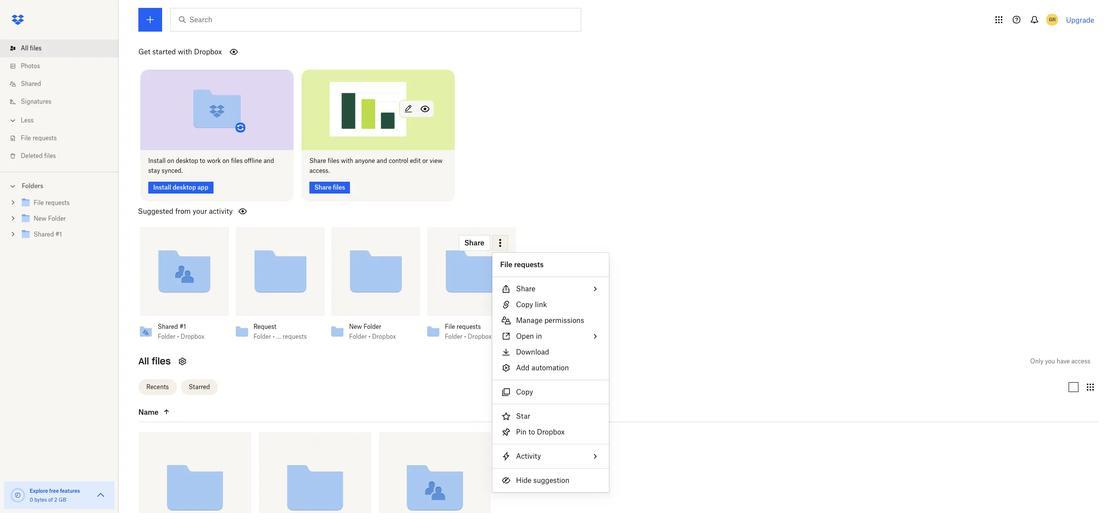 Task type: locate. For each thing, give the bounding box(es) containing it.
pin to dropbox menu item
[[492, 425, 609, 441]]

folder • dropbox button down file requests button
[[445, 333, 498, 341]]

gb
[[59, 497, 66, 503]]

1 vertical spatial all files
[[138, 356, 171, 367]]

1 vertical spatial desktop
[[173, 184, 196, 191]]

add automation menu item
[[492, 360, 609, 376]]

activity
[[209, 207, 233, 215]]

• inside shared #1 folder • dropbox
[[177, 333, 179, 340]]

shared #1
[[34, 231, 62, 238]]

file requests link up new folder link
[[20, 197, 111, 210]]

and left control
[[377, 157, 387, 164]]

0 horizontal spatial new
[[34, 215, 47, 222]]

gr button
[[1045, 12, 1060, 28]]

install on desktop to work on files offline and stay synced.
[[148, 157, 274, 174]]

new inside new folder folder • dropbox
[[349, 323, 362, 331]]

0 horizontal spatial folder • dropbox button
[[158, 333, 211, 341]]

0 vertical spatial new
[[34, 215, 47, 222]]

activity menu item
[[492, 449, 609, 465]]

on up synced.
[[167, 157, 174, 164]]

folder • dropbox button for file requests
[[445, 333, 498, 341]]

2 horizontal spatial folder • dropbox button
[[445, 333, 498, 341]]

dropbox down shared #1 button
[[181, 333, 204, 340]]

install for install on desktop to work on files offline and stay synced.
[[148, 157, 166, 164]]

0 vertical spatial shared
[[21, 80, 41, 88]]

0 vertical spatial copy
[[516, 301, 533, 309]]

or
[[422, 157, 428, 164]]

0 horizontal spatial with
[[178, 47, 192, 56]]

copy up star
[[516, 388, 533, 397]]

shared link
[[8, 75, 119, 93]]

shared
[[21, 80, 41, 88], [34, 231, 54, 238], [158, 323, 178, 331]]

share files button
[[309, 182, 350, 194]]

shared #1 link
[[20, 228, 111, 242]]

your
[[193, 207, 207, 215]]

install up stay
[[148, 157, 166, 164]]

4 • from the left
[[464, 333, 466, 340]]

3 folder • dropbox button from the left
[[445, 333, 498, 341]]

0 horizontal spatial #1
[[56, 231, 62, 238]]

install
[[148, 157, 166, 164], [153, 184, 171, 191]]

files down share files with anyone and control edit or view access.
[[333, 184, 345, 191]]

desktop up synced.
[[176, 157, 198, 164]]

all up photos
[[21, 44, 28, 52]]

dropbox inside new folder folder • dropbox
[[372, 333, 396, 340]]

copy left 'link'
[[516, 301, 533, 309]]

Search in folder "Dropbox" text field
[[189, 14, 561, 25]]

dropbox inside menu item
[[537, 428, 565, 437]]

• inside request folder • … requests
[[273, 333, 275, 340]]

folder
[[48, 215, 66, 222], [364, 323, 381, 331], [158, 333, 175, 340], [253, 333, 271, 340], [349, 333, 367, 340], [445, 333, 463, 340]]

2 • from the left
[[273, 333, 275, 340]]

hide
[[516, 477, 532, 485]]

1 horizontal spatial all
[[138, 356, 149, 367]]

2 copy from the top
[[516, 388, 533, 397]]

0 vertical spatial desktop
[[176, 157, 198, 164]]

shared #1 folder • dropbox
[[158, 323, 204, 340]]

1 horizontal spatial all files
[[138, 356, 171, 367]]

folder inside request folder • … requests
[[253, 333, 271, 340]]

2 folder • dropbox button from the left
[[349, 333, 403, 341]]

#1 inside 'link'
[[56, 231, 62, 238]]

1 horizontal spatial new
[[349, 323, 362, 331]]

dropbox for shared #1 folder • dropbox
[[181, 333, 204, 340]]

download menu item
[[492, 345, 609, 360]]

files inside button
[[333, 184, 345, 191]]

dropbox image
[[8, 10, 28, 30]]

deleted files link
[[8, 147, 119, 165]]

1 vertical spatial new
[[349, 323, 362, 331]]

#1 down new folder link
[[56, 231, 62, 238]]

#1 up folder settings image
[[180, 323, 186, 331]]

share inside share menu item
[[516, 285, 536, 293]]

• for shared
[[177, 333, 179, 340]]

2 and from the left
[[377, 157, 387, 164]]

all
[[21, 44, 28, 52], [138, 356, 149, 367]]

copy inside menu item
[[516, 388, 533, 397]]

1 vertical spatial with
[[341, 157, 353, 164]]

0 vertical spatial #1
[[56, 231, 62, 238]]

only you have access
[[1031, 358, 1091, 365]]

manage permissions
[[516, 316, 584, 325]]

0 vertical spatial all files
[[21, 44, 42, 52]]

share inside share button
[[464, 239, 485, 247]]

1 horizontal spatial to
[[529, 428, 535, 437]]

shared inside shared #1 folder • dropbox
[[158, 323, 178, 331]]

share inside share files button
[[314, 184, 332, 191]]

offline
[[244, 157, 262, 164]]

2 on from the left
[[222, 157, 229, 164]]

• for file
[[464, 333, 466, 340]]

1 vertical spatial all
[[138, 356, 149, 367]]

all files list item
[[0, 40, 119, 57]]

1 vertical spatial install
[[153, 184, 171, 191]]

list
[[0, 34, 119, 172]]

0 horizontal spatial and
[[264, 157, 274, 164]]

of
[[48, 497, 53, 503]]

#1
[[56, 231, 62, 238], [180, 323, 186, 331]]

1 on from the left
[[167, 157, 174, 164]]

desktop inside install on desktop to work on files offline and stay synced.
[[176, 157, 198, 164]]

work
[[207, 157, 221, 164]]

suggested
[[138, 207, 173, 215]]

folder, new folder row
[[259, 432, 371, 514]]

with
[[178, 47, 192, 56], [341, 157, 353, 164]]

• down shared #1 button
[[177, 333, 179, 340]]

file requests up share menu item at the bottom of page
[[500, 261, 544, 269]]

3 • from the left
[[369, 333, 370, 340]]

file
[[21, 134, 31, 142], [34, 199, 44, 207], [500, 261, 513, 269], [445, 323, 455, 331]]

star menu item
[[492, 409, 609, 425]]

2 vertical spatial shared
[[158, 323, 178, 331]]

1 vertical spatial #1
[[180, 323, 186, 331]]

folder inside file requests folder • dropbox
[[445, 333, 463, 340]]

1 • from the left
[[177, 333, 179, 340]]

1 horizontal spatial folder • dropbox button
[[349, 333, 403, 341]]

0 horizontal spatial to
[[200, 157, 205, 164]]

dropbox inside file requests folder • dropbox
[[468, 333, 492, 340]]

view
[[430, 157, 443, 164]]

share files with anyone and control edit or view access.
[[309, 157, 443, 174]]

new folder
[[34, 215, 66, 222]]

file requests folder • dropbox
[[445, 323, 492, 340]]

new folder link
[[20, 213, 111, 226]]

0 horizontal spatial on
[[167, 157, 174, 164]]

file requests up deleted files at the left top of the page
[[21, 134, 57, 142]]

install down stay
[[153, 184, 171, 191]]

all files inside list item
[[21, 44, 42, 52]]

install inside button
[[153, 184, 171, 191]]

all files up photos
[[21, 44, 42, 52]]

#1 inside shared #1 folder • dropbox
[[180, 323, 186, 331]]

new folder button
[[349, 323, 403, 331]]

folder • dropbox button down shared #1 button
[[158, 333, 211, 341]]

on right the work
[[222, 157, 229, 164]]

files left offline
[[231, 157, 243, 164]]

folder • dropbox button
[[158, 333, 211, 341], [349, 333, 403, 341], [445, 333, 498, 341]]

1 horizontal spatial on
[[222, 157, 229, 164]]

shared inside 'link'
[[34, 231, 54, 238]]

dropbox inside shared #1 folder • dropbox
[[181, 333, 204, 340]]

0 vertical spatial with
[[178, 47, 192, 56]]

• down new folder button
[[369, 333, 370, 340]]

copy inside menu item
[[516, 301, 533, 309]]

1 horizontal spatial with
[[341, 157, 353, 164]]

and inside share files with anyone and control edit or view access.
[[377, 157, 387, 164]]

with for started
[[178, 47, 192, 56]]

dropbox down new folder button
[[372, 333, 396, 340]]

all files up 'recents'
[[138, 356, 171, 367]]

1 horizontal spatial and
[[377, 157, 387, 164]]

features
[[60, 488, 80, 494]]

files inside list item
[[30, 44, 42, 52]]

new folder folder • dropbox
[[349, 323, 396, 340]]

1 vertical spatial shared
[[34, 231, 54, 238]]

all up 'recents'
[[138, 356, 149, 367]]

0 vertical spatial file requests link
[[8, 130, 119, 147]]

with left anyone
[[341, 157, 353, 164]]

on
[[167, 157, 174, 164], [222, 157, 229, 164]]

1 copy from the top
[[516, 301, 533, 309]]

and right offline
[[264, 157, 274, 164]]

1 vertical spatial file requests link
[[20, 197, 111, 210]]

starred
[[189, 384, 210, 391]]

manage permissions menu item
[[492, 313, 609, 329]]

download
[[516, 348, 549, 356]]

file requests inside list
[[21, 134, 57, 142]]

0 horizontal spatial all files
[[21, 44, 42, 52]]

with right the started
[[178, 47, 192, 56]]

new
[[34, 215, 47, 222], [349, 323, 362, 331]]

• inside new folder folder • dropbox
[[369, 333, 370, 340]]

upgrade
[[1066, 16, 1095, 24]]

all files
[[21, 44, 42, 52], [138, 356, 171, 367]]

install inside install on desktop to work on files offline and stay synced.
[[148, 157, 166, 164]]

install for install desktop app
[[153, 184, 171, 191]]

requests
[[33, 134, 57, 142], [45, 199, 70, 207], [514, 261, 544, 269], [457, 323, 481, 331], [283, 333, 307, 340]]

dropbox down file requests button
[[468, 333, 492, 340]]

shared up folder settings image
[[158, 323, 178, 331]]

• inside file requests folder • dropbox
[[464, 333, 466, 340]]

• down file requests button
[[464, 333, 466, 340]]

to left the work
[[200, 157, 205, 164]]

stay
[[148, 167, 160, 174]]

hide suggestion menu item
[[492, 473, 609, 489]]

deleted files
[[21, 152, 56, 160]]

shared inside "link"
[[21, 80, 41, 88]]

0 vertical spatial install
[[148, 157, 166, 164]]

dropbox
[[194, 47, 222, 56], [181, 333, 204, 340], [372, 333, 396, 340], [468, 333, 492, 340], [537, 428, 565, 437]]

file requests up new folder
[[34, 199, 70, 207]]

to
[[200, 157, 205, 164], [529, 428, 535, 437]]

dropbox down star 'menu item'
[[537, 428, 565, 437]]

file requests link inside group
[[20, 197, 111, 210]]

• left …
[[273, 333, 275, 340]]

with inside share files with anyone and control edit or view access.
[[341, 157, 353, 164]]

copy
[[516, 301, 533, 309], [516, 388, 533, 397]]

copy for copy link
[[516, 301, 533, 309]]

open in menu item
[[492, 329, 609, 345]]

files up access.
[[328, 157, 339, 164]]

shared folder, shared #1 row
[[379, 432, 491, 514]]

desktop left app
[[173, 184, 196, 191]]

0 vertical spatial all
[[21, 44, 28, 52]]

access.
[[309, 167, 330, 174]]

open
[[516, 332, 534, 341]]

all files link
[[8, 40, 119, 57]]

shared down new folder
[[34, 231, 54, 238]]

•
[[177, 333, 179, 340], [273, 333, 275, 340], [369, 333, 370, 340], [464, 333, 466, 340]]

desktop inside button
[[173, 184, 196, 191]]

less image
[[8, 116, 18, 126]]

file requests link
[[8, 130, 119, 147], [20, 197, 111, 210]]

get
[[138, 47, 150, 56]]

suggestion
[[534, 477, 570, 485]]

shared down photos
[[21, 80, 41, 88]]

install desktop app
[[153, 184, 208, 191]]

with for files
[[341, 157, 353, 164]]

folder • dropbox button down new folder button
[[349, 333, 403, 341]]

file requests link up deleted files at the left top of the page
[[8, 130, 119, 147]]

1 vertical spatial to
[[529, 428, 535, 437]]

0 vertical spatial to
[[200, 157, 205, 164]]

and
[[264, 157, 274, 164], [377, 157, 387, 164]]

folders
[[22, 182, 43, 190]]

group
[[0, 193, 119, 250]]

folder inside shared #1 folder • dropbox
[[158, 333, 175, 340]]

explore
[[30, 488, 48, 494]]

you
[[1045, 358, 1055, 365]]

hide suggestion
[[516, 477, 570, 485]]

desktop
[[176, 157, 198, 164], [173, 184, 196, 191]]

1 vertical spatial copy
[[516, 388, 533, 397]]

request folder • … requests
[[253, 323, 307, 340]]

files inside share files with anyone and control edit or view access.
[[328, 157, 339, 164]]

0 vertical spatial file requests
[[21, 134, 57, 142]]

1 and from the left
[[264, 157, 274, 164]]

photos link
[[8, 57, 119, 75]]

signatures
[[21, 98, 51, 105]]

to right the pin
[[529, 428, 535, 437]]

files up photos
[[30, 44, 42, 52]]

file requests
[[21, 134, 57, 142], [34, 199, 70, 207], [500, 261, 544, 269]]

1 folder • dropbox button from the left
[[158, 333, 211, 341]]

0 horizontal spatial all
[[21, 44, 28, 52]]

1 horizontal spatial #1
[[180, 323, 186, 331]]

#1 for shared #1 folder • dropbox
[[180, 323, 186, 331]]



Task type: describe. For each thing, give the bounding box(es) containing it.
add
[[516, 364, 530, 372]]

automation
[[532, 364, 569, 372]]

only
[[1031, 358, 1044, 365]]

group containing file requests
[[0, 193, 119, 250]]

activity
[[516, 452, 541, 461]]

folder, file requests row
[[139, 432, 251, 514]]

dropbox right the started
[[194, 47, 222, 56]]

dropbox for new folder folder • dropbox
[[372, 333, 396, 340]]

request
[[253, 323, 276, 331]]

synced.
[[162, 167, 183, 174]]

edit
[[410, 157, 421, 164]]

recents button
[[138, 380, 177, 396]]

shared for shared
[[21, 80, 41, 88]]

0
[[30, 497, 33, 503]]

and inside install on desktop to work on files offline and stay synced.
[[264, 157, 274, 164]]

install desktop app button
[[148, 182, 213, 194]]

recents
[[146, 384, 169, 391]]

app
[[197, 184, 208, 191]]

new for new folder
[[34, 215, 47, 222]]

files left folder settings image
[[152, 356, 171, 367]]

quota usage element
[[10, 488, 26, 504]]

pin to dropbox
[[516, 428, 565, 437]]

files right deleted
[[44, 152, 56, 160]]

open in
[[516, 332, 542, 341]]

shared for shared #1
[[34, 231, 54, 238]]

requests inside file requests folder • dropbox
[[457, 323, 481, 331]]

deleted
[[21, 152, 43, 160]]

new for new folder folder • dropbox
[[349, 323, 362, 331]]

2 vertical spatial file requests
[[500, 261, 544, 269]]

share files
[[314, 184, 345, 191]]

share button
[[459, 235, 490, 251]]

free
[[49, 488, 59, 494]]

shared for shared #1 folder • dropbox
[[158, 323, 178, 331]]

requests inside request folder • … requests
[[283, 333, 307, 340]]

folder settings image
[[177, 356, 189, 368]]

from
[[175, 207, 191, 215]]

star
[[516, 412, 530, 421]]

to inside pin to dropbox menu item
[[529, 428, 535, 437]]

share inside share files with anyone and control edit or view access.
[[309, 157, 326, 164]]

all inside all files link
[[21, 44, 28, 52]]

folder • dropbox button for new folder
[[349, 333, 403, 341]]

list containing all files
[[0, 34, 119, 172]]

permissions
[[545, 316, 584, 325]]

explore free features 0 bytes of 2 gb
[[30, 488, 80, 503]]

photos
[[21, 62, 40, 70]]

• for new
[[369, 333, 370, 340]]

dropbox for file requests folder • dropbox
[[468, 333, 492, 340]]

less
[[21, 117, 34, 124]]

copy link
[[516, 301, 547, 309]]

in
[[536, 332, 542, 341]]

2
[[54, 497, 57, 503]]

pin
[[516, 428, 527, 437]]

anyone
[[355, 157, 375, 164]]

copy link menu item
[[492, 297, 609, 313]]

add automation
[[516, 364, 569, 372]]

started
[[152, 47, 176, 56]]

copy for copy
[[516, 388, 533, 397]]

copy menu item
[[492, 385, 609, 400]]

name button
[[138, 406, 221, 418]]

manage
[[516, 316, 543, 325]]

suggested from your activity
[[138, 207, 233, 215]]

1 vertical spatial file requests
[[34, 199, 70, 207]]

upgrade link
[[1066, 16, 1095, 24]]

folder • … requests button
[[253, 333, 307, 341]]

access
[[1072, 358, 1091, 365]]

files inside install on desktop to work on files offline and stay synced.
[[231, 157, 243, 164]]

control
[[389, 157, 408, 164]]

link
[[535, 301, 547, 309]]

…
[[276, 333, 281, 340]]

signatures link
[[8, 93, 119, 111]]

file requests button
[[445, 323, 498, 331]]

share menu item
[[492, 281, 609, 297]]

bytes
[[34, 497, 47, 503]]

get started with dropbox
[[138, 47, 222, 56]]

starred button
[[181, 380, 218, 396]]

name
[[138, 408, 159, 416]]

folder • dropbox button for shared #1
[[158, 333, 211, 341]]

to inside install on desktop to work on files offline and stay synced.
[[200, 157, 205, 164]]

shared #1 button
[[158, 323, 211, 331]]

request button
[[253, 323, 307, 331]]

folders button
[[0, 178, 119, 193]]

have
[[1057, 358, 1070, 365]]

file inside file requests folder • dropbox
[[445, 323, 455, 331]]

gr
[[1049, 16, 1056, 23]]

#1 for shared #1
[[56, 231, 62, 238]]



Task type: vqa. For each thing, say whether or not it's contained in the screenshot.
"Settings for "fg121212.jpg"" dialog
no



